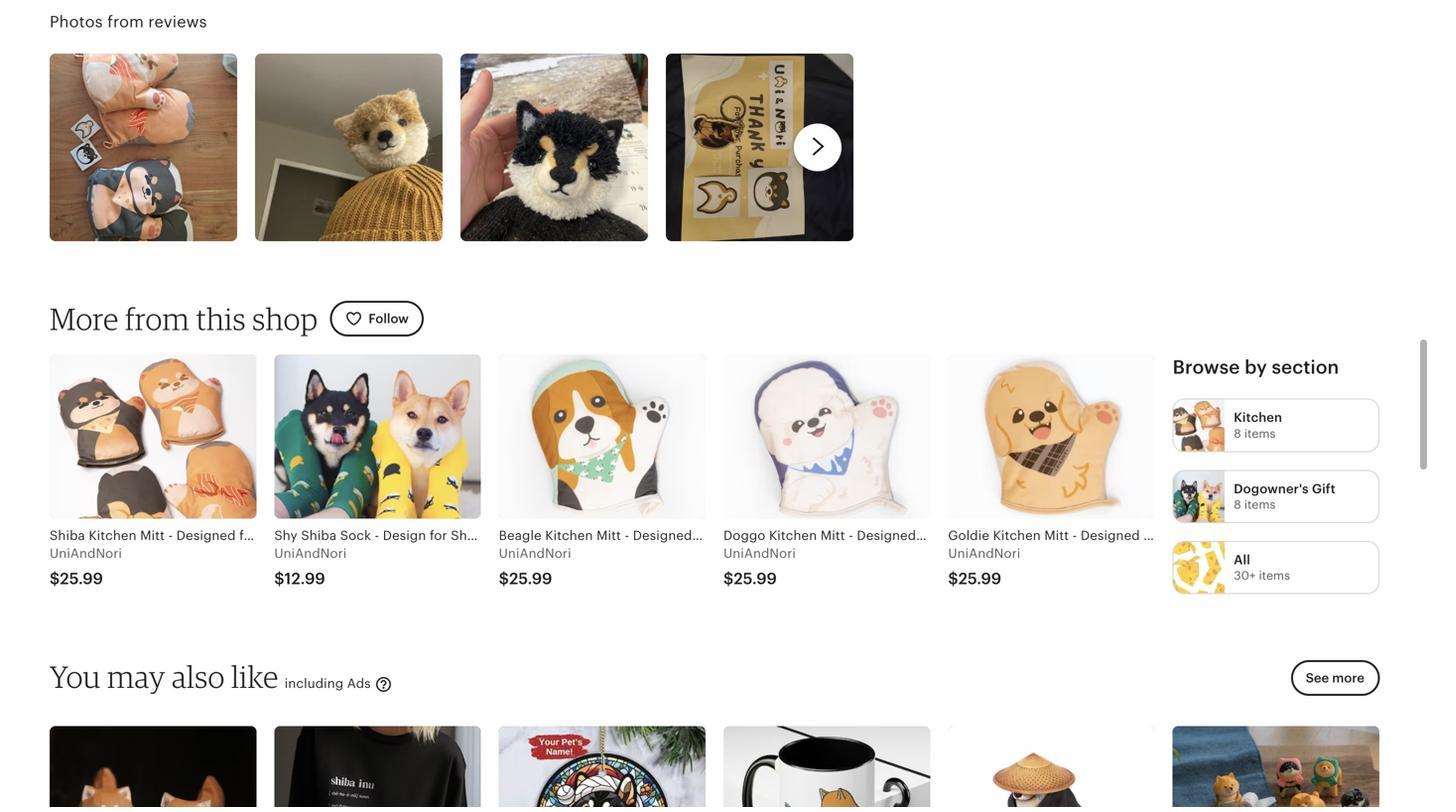 Task type: vqa. For each thing, say whether or not it's contained in the screenshot.
UNIANDNORI
yes



Task type: describe. For each thing, give the bounding box(es) containing it.
may
[[107, 658, 165, 695]]

uniandnori $ 12.99
[[274, 546, 347, 588]]

12.99
[[285, 570, 325, 588]]

$ for goldie kitchen mitt - designed for golden retriever lover's kitchen glove quilted cute dog oven mitt puppy housewarming decor pet owner gift image
[[949, 570, 959, 588]]

follow button
[[330, 301, 424, 337]]

uniandnori for the shiba kitchen mitt - designed for shiba inu lover, quilted funny oven mitt, housewarming, christmas hostess gift, dog mom handmade aprons image
[[50, 546, 122, 561]]

uniandnori $ 25.99 for beagle kitchen mitt - designed for beagle lover's kitchen glove quilted cute dog oven mitt puppy housewarming decor pet owner gift image
[[499, 546, 572, 588]]

$ for the shiba kitchen mitt - designed for shiba inu lover, quilted funny oven mitt, housewarming, christmas hostess gift, dog mom handmade aprons image
[[50, 570, 60, 588]]

4 $ from the left
[[724, 570, 734, 588]]

$ for beagle kitchen mitt - designed for beagle lover's kitchen glove quilted cute dog oven mitt puppy housewarming decor pet owner gift image
[[499, 570, 509, 588]]

$ for shy shiba sock - design for shiba lovers, shiba inu lover's gift, doge meme sock, happy dog sock, cute shiba inu apparel, dog-themed sock image
[[274, 570, 285, 588]]

dogowner's
[[1234, 481, 1309, 496]]

25.99 for the shiba kitchen mitt - designed for shiba inu lover, quilted funny oven mitt, housewarming, christmas hostess gift, dog mom handmade aprons image
[[60, 570, 103, 588]]

also
[[172, 658, 225, 695]]

shy shiba sock - design for shiba lovers, shiba inu lover's gift, doge meme sock, happy dog sock, cute shiba inu apparel, dog-themed sock image
[[274, 355, 481, 519]]

more
[[50, 300, 119, 337]]

dogowner's gift 8 items
[[1234, 481, 1336, 511]]

25.99 for beagle kitchen mitt - designed for beagle lover's kitchen glove quilted cute dog oven mitt puppy housewarming decor pet owner gift image
[[509, 570, 553, 588]]

photos from reviews
[[50, 13, 207, 31]]

all 30+ items
[[1234, 552, 1291, 582]]

beagle kitchen mitt - designed for beagle lover's kitchen glove quilted cute dog oven mitt puppy housewarming decor pet owner gift image
[[499, 355, 706, 519]]

reviews
[[148, 13, 207, 31]]

from for this
[[125, 300, 190, 337]]

ads
[[347, 676, 371, 691]]

8 inside kitchen 8 items
[[1234, 427, 1242, 440]]

goldie kitchen mitt - designed for golden retriever lover's kitchen glove quilted cute dog oven mitt puppy housewarming decor pet owner gift image
[[949, 355, 1155, 519]]

uniandnori $ 25.99 for goldie kitchen mitt - designed for golden retriever lover's kitchen glove quilted cute dog oven mitt puppy housewarming decor pet owner gift image
[[949, 546, 1021, 588]]

4 uniandnori from the left
[[724, 546, 796, 561]]

see more listings in the kitchen section image
[[1174, 400, 1226, 451]]

more
[[1333, 671, 1365, 686]]

3 uniandnori $ 25.99 from the left
[[724, 546, 796, 588]]

this
[[196, 300, 246, 337]]

cute doggo meets tech - fun dog lover mug, 15oz (0.44 l) image
[[724, 726, 931, 807]]

items for all
[[1260, 569, 1291, 582]]

see more
[[1306, 671, 1365, 686]]



Task type: locate. For each thing, give the bounding box(es) containing it.
all
[[1234, 552, 1251, 567]]

uniandnori $ 25.99
[[50, 546, 122, 588], [499, 546, 572, 588], [724, 546, 796, 588], [949, 546, 1021, 588]]

see more listings in the all section image
[[1174, 542, 1226, 593]]

5 uniandnori from the left
[[949, 546, 1021, 561]]

2 $ from the left
[[274, 570, 285, 588]]

section
[[1272, 357, 1340, 378]]

gift
[[1313, 481, 1336, 496]]

from right photos
[[107, 13, 144, 31]]

from
[[107, 13, 144, 31], [125, 300, 190, 337]]

cute shiba inu figurine, shiba lover gift, shiba dog desk ornament, kawaii shiba desk accessory,buy 2 get 10% off image
[[1173, 726, 1380, 807]]

shiba kitchen mitt - designed for shiba inu lover, quilted funny oven mitt, housewarming, christmas hostess gift, dog mom handmade aprons image
[[50, 355, 257, 519]]

1 25.99 from the left
[[60, 570, 103, 588]]

2 uniandnori from the left
[[274, 546, 347, 561]]

1 uniandnori from the left
[[50, 546, 122, 561]]

1 vertical spatial from
[[125, 300, 190, 337]]

4 uniandnori $ 25.99 from the left
[[949, 546, 1021, 588]]

see more link
[[1286, 660, 1380, 708]]

25.99
[[60, 570, 103, 588], [509, 570, 553, 588], [734, 570, 777, 588], [959, 570, 1002, 588]]

2 8 from the top
[[1234, 498, 1242, 511]]

1 vertical spatial 8
[[1234, 498, 1242, 511]]

8
[[1234, 427, 1242, 440], [1234, 498, 1242, 511]]

uniandnori
[[50, 546, 122, 561], [274, 546, 347, 561], [499, 546, 572, 561], [724, 546, 796, 561], [949, 546, 1021, 561]]

uniandnori $ 25.99 for the shiba kitchen mitt - designed for shiba inu lover, quilted funny oven mitt, housewarming, christmas hostess gift, dog mom handmade aprons image
[[50, 546, 122, 588]]

shop
[[252, 300, 318, 337]]

items inside all 30+ items
[[1260, 569, 1291, 582]]

30+
[[1234, 569, 1256, 582]]

handmade wooden shiba inu dog figurine | hand-carved and painted wood statue carving | table top or shelf decoration shiba inu lover gift image
[[50, 726, 257, 807]]

3 uniandnori from the left
[[499, 546, 572, 561]]

3 25.99 from the left
[[734, 570, 777, 588]]

1 8 from the top
[[1234, 427, 1242, 440]]

items
[[1245, 427, 1276, 440], [1245, 498, 1276, 511], [1260, 569, 1291, 582]]

2 uniandnori $ 25.99 from the left
[[499, 546, 572, 588]]

browse
[[1173, 357, 1241, 378]]

see more listings in the dogowner's gift section image
[[1174, 471, 1226, 522]]

0 vertical spatial items
[[1245, 427, 1276, 440]]

including
[[285, 676, 344, 691]]

$ inside uniandnori $ 12.99
[[274, 570, 285, 588]]

more from this shop
[[50, 300, 318, 337]]

4 25.99 from the left
[[959, 570, 1002, 588]]

1 vertical spatial items
[[1245, 498, 1276, 511]]

you
[[50, 658, 101, 695]]

items right 30+ on the bottom of the page
[[1260, 569, 1291, 582]]

from left this
[[125, 300, 190, 337]]

items for kitchen
[[1245, 427, 1276, 440]]

2 25.99 from the left
[[509, 570, 553, 588]]

kitchen
[[1234, 410, 1283, 425]]

8 inside dogowner's gift 8 items
[[1234, 498, 1242, 511]]

creative shiba inu samurai resin desk decor, desk ornament, shiba inu lover gifts image
[[949, 726, 1155, 807]]

2 vertical spatial items
[[1260, 569, 1291, 582]]

0 vertical spatial 8
[[1234, 427, 1242, 440]]

browse by section
[[1173, 357, 1340, 378]]

3 $ from the left
[[499, 570, 509, 588]]

items inside kitchen 8 items
[[1245, 427, 1276, 440]]

by
[[1245, 357, 1268, 378]]

uniandnori for beagle kitchen mitt - designed for beagle lover's kitchen glove quilted cute dog oven mitt puppy housewarming decor pet owner gift image
[[499, 546, 572, 561]]

1 uniandnori $ 25.99 from the left
[[50, 546, 122, 588]]

you may also like including ads
[[50, 658, 375, 695]]

$
[[50, 570, 60, 588], [274, 570, 285, 588], [499, 570, 509, 588], [724, 570, 734, 588], [949, 570, 959, 588]]

1 $ from the left
[[50, 570, 60, 588]]

items inside dogowner's gift 8 items
[[1245, 498, 1276, 511]]

photos
[[50, 13, 103, 31]]

0 vertical spatial from
[[107, 13, 144, 31]]

items down 'kitchen'
[[1245, 427, 1276, 440]]

see more button
[[1292, 660, 1380, 696]]

8 down dogowner's
[[1234, 498, 1242, 511]]

from for reviews
[[107, 13, 144, 31]]

follow
[[369, 311, 409, 326]]

8 down 'kitchen'
[[1234, 427, 1242, 440]]

doggo kitchen mitt - designed for doggy lover's kitchen glove quilted cute dog oven mitt puppy housewarming decor pet owner gift image
[[724, 355, 931, 519]]

see
[[1306, 671, 1330, 686]]

25.99 for goldie kitchen mitt - designed for golden retriever lover's kitchen glove quilted cute dog oven mitt puppy housewarming decor pet owner gift image
[[959, 570, 1002, 588]]

uniandnori for goldie kitchen mitt - designed for golden retriever lover's kitchen glove quilted cute dog oven mitt puppy housewarming decor pet owner gift image
[[949, 546, 1021, 561]]

custom shiba inu ornament, personalized shiba dog ornament, dog christmas ornament, shiba inu owner xmas gift, gift for dog owner, doge gift image
[[499, 726, 706, 807]]

5 $ from the left
[[949, 570, 959, 588]]

kitchen 8 items
[[1234, 410, 1283, 440]]

items down dogowner's
[[1245, 498, 1276, 511]]

uniandnori for shy shiba sock - design for shiba lovers, shiba inu lover's gift, doge meme sock, happy dog sock, cute shiba inu apparel, dog-themed sock image
[[274, 546, 347, 561]]

like
[[231, 658, 279, 695]]



